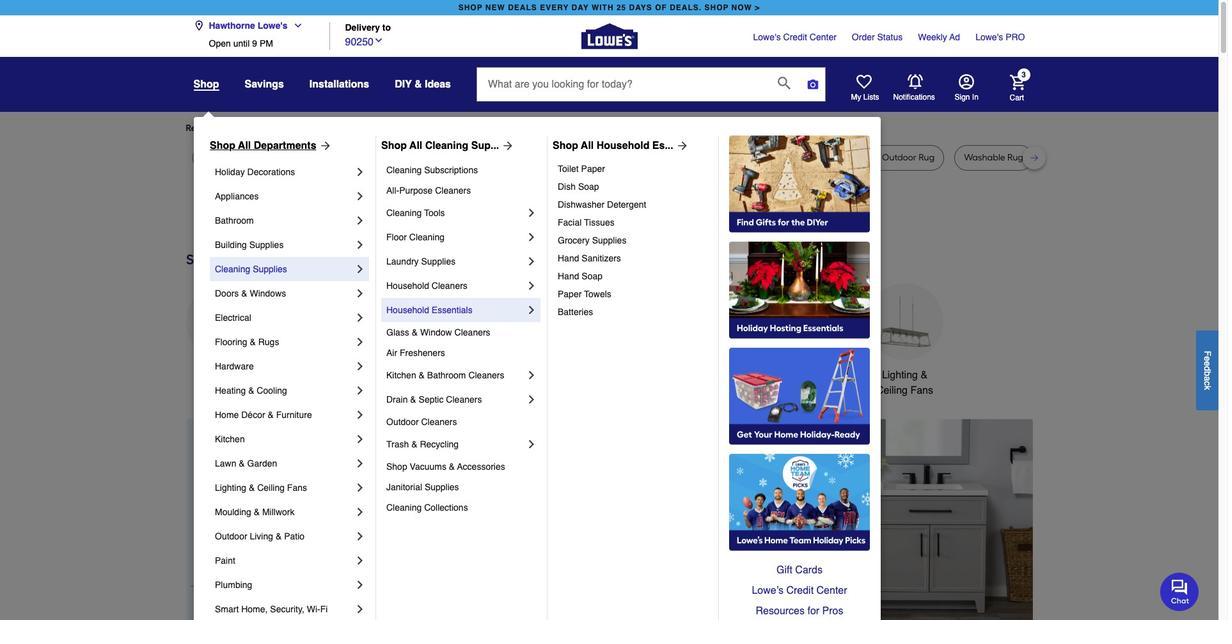 Task type: locate. For each thing, give the bounding box(es) containing it.
1 horizontal spatial shop
[[386, 462, 407, 472]]

toilet paper link
[[558, 160, 709, 178]]

cleaning down building
[[215, 264, 250, 274]]

up to 40 percent off select vanities. plus, get free local delivery on select vanities. image
[[413, 419, 1033, 620]]

0 horizontal spatial outdoor
[[215, 532, 247, 542]]

lowe's home improvement cart image
[[1010, 75, 1025, 90]]

gift
[[777, 565, 792, 576]]

lawn
[[215, 459, 236, 469]]

shop for shop
[[193, 79, 219, 90]]

1 vertical spatial center
[[817, 585, 847, 597]]

arrow right image for shop all household es...
[[673, 139, 689, 152]]

shop inside "link"
[[386, 462, 407, 472]]

kitchen inside kitchen & bathroom cleaners link
[[386, 370, 416, 381]]

0 horizontal spatial fans
[[287, 483, 307, 493]]

1 horizontal spatial and
[[658, 152, 675, 163]]

0 horizontal spatial smart
[[215, 604, 239, 615]]

0 horizontal spatial for
[[289, 123, 300, 134]]

6 rug from the left
[[698, 152, 714, 163]]

1 vertical spatial soap
[[582, 271, 603, 281]]

household
[[597, 140, 649, 152], [386, 281, 429, 291], [386, 305, 429, 315]]

2 allen from the left
[[636, 152, 656, 163]]

8 rug from the left
[[919, 152, 935, 163]]

chevron right image for cleaning supplies
[[354, 263, 367, 276]]

savings
[[245, 79, 284, 90]]

2 e from the top
[[1203, 361, 1213, 366]]

credit up search icon
[[783, 32, 807, 42]]

cleaning down the all-
[[386, 208, 422, 218]]

decorations inside button
[[391, 385, 446, 397]]

for up furniture
[[402, 123, 414, 134]]

1 vertical spatial lighting
[[215, 483, 246, 493]]

electrical link
[[215, 306, 354, 330]]

bathroom button
[[672, 283, 749, 383]]

chevron right image for appliances
[[354, 190, 367, 203]]

my lists link
[[851, 74, 879, 102]]

0 vertical spatial chevron down image
[[288, 20, 303, 31]]

outdoor inside outdoor living & patio link
[[215, 532, 247, 542]]

supplies up household cleaners
[[421, 256, 456, 267]]

arrow right image inside shop all household es... link
[[673, 139, 689, 152]]

0 horizontal spatial area
[[327, 152, 346, 163]]

1 vertical spatial shop
[[386, 462, 407, 472]]

0 vertical spatial ceiling
[[876, 385, 908, 397]]

lowe's
[[752, 585, 784, 597]]

decorations down christmas
[[391, 385, 446, 397]]

1 vertical spatial hand
[[558, 271, 579, 281]]

chevron right image for household cleaners
[[525, 280, 538, 292]]

rug rug
[[263, 152, 297, 163]]

1 horizontal spatial lighting & ceiling fans
[[876, 370, 933, 397]]

2 you from the left
[[416, 123, 431, 134]]

all for household
[[581, 140, 594, 152]]

0 vertical spatial paper
[[581, 164, 605, 174]]

center up pros
[[817, 585, 847, 597]]

flooring
[[215, 337, 247, 347]]

bathroom link
[[215, 209, 354, 233]]

my
[[851, 93, 861, 102]]

new
[[485, 3, 505, 12]]

4 rug from the left
[[348, 152, 364, 163]]

appliances up the heating at left
[[199, 370, 249, 381]]

doors & windows
[[215, 288, 286, 299]]

cleaners down air fresheners link
[[468, 370, 504, 381]]

1 hand from the top
[[558, 253, 579, 264]]

chevron right image for kitchen
[[354, 433, 367, 446]]

for for suggestions
[[402, 123, 414, 134]]

facial
[[558, 217, 582, 228]]

hand for hand sanitizers
[[558, 253, 579, 264]]

chevron right image
[[354, 166, 367, 178], [525, 207, 538, 219], [525, 231, 538, 244], [354, 239, 367, 251], [354, 263, 367, 276], [525, 280, 538, 292], [354, 312, 367, 324], [354, 336, 367, 349], [525, 369, 538, 382], [354, 384, 367, 397], [354, 409, 367, 422], [354, 530, 367, 543], [354, 579, 367, 592], [354, 603, 367, 616]]

shop up allen and roth area rug at the left top of page
[[553, 140, 578, 152]]

towels
[[584, 289, 611, 299]]

household inside household essentials link
[[386, 305, 429, 315]]

0 horizontal spatial bathroom
[[215, 216, 254, 226]]

for for searches
[[289, 123, 300, 134]]

allen for allen and roth area rug
[[508, 152, 528, 163]]

supplies up shop 25 days of deals by category image
[[592, 235, 626, 246]]

for up departments
[[289, 123, 300, 134]]

1 horizontal spatial you
[[416, 123, 431, 134]]

for inside more suggestions for you link
[[402, 123, 414, 134]]

all down the recommended searches for you
[[238, 140, 251, 152]]

1 horizontal spatial outdoor
[[386, 417, 419, 427]]

chevron right image for drain & septic cleaners
[[525, 393, 538, 406]]

home décor & furniture link
[[215, 403, 354, 427]]

lists
[[863, 93, 879, 102]]

1 horizontal spatial lowe's
[[753, 32, 781, 42]]

2 washable from the left
[[964, 152, 1005, 163]]

decorations down the rug rug
[[247, 167, 295, 177]]

2 shop from the left
[[381, 140, 407, 152]]

facial tissues link
[[558, 214, 709, 232]]

hawthorne lowe's
[[209, 20, 288, 31]]

0 vertical spatial hand
[[558, 253, 579, 264]]

1 vertical spatial lighting & ceiling fans
[[215, 483, 307, 493]]

0 horizontal spatial ceiling
[[257, 483, 285, 493]]

cleaning supplies link
[[215, 257, 354, 281]]

kitchen left faucets
[[479, 370, 513, 381]]

0 vertical spatial decorations
[[247, 167, 295, 177]]

chevron right image for building supplies
[[354, 239, 367, 251]]

1 horizontal spatial home
[[809, 370, 836, 381]]

supplies up windows on the left top of the page
[[253, 264, 287, 274]]

shop down open
[[193, 79, 219, 90]]

0 horizontal spatial shop
[[458, 3, 483, 12]]

kitchen inside kitchen link
[[215, 434, 245, 445]]

1 vertical spatial chevron down image
[[374, 35, 384, 45]]

lowe's down >
[[753, 32, 781, 42]]

household up glass
[[386, 305, 429, 315]]

0 vertical spatial shop
[[193, 79, 219, 90]]

0 horizontal spatial lowe's
[[258, 20, 288, 31]]

smart for smart home, security, wi-fi
[[215, 604, 239, 615]]

1 allen from the left
[[508, 152, 528, 163]]

& for trash & recycling link
[[411, 439, 417, 450]]

cleaners up "recycling"
[[421, 417, 457, 427]]

you up shop all cleaning sup...
[[416, 123, 431, 134]]

outdoor down moulding
[[215, 532, 247, 542]]

kitchen inside "kitchen faucets" button
[[479, 370, 513, 381]]

hand up paper towels
[[558, 271, 579, 281]]

allen right desk
[[508, 152, 528, 163]]

cleaners
[[435, 185, 471, 196], [432, 281, 467, 291], [455, 327, 490, 338], [468, 370, 504, 381], [446, 395, 482, 405], [421, 417, 457, 427]]

1 vertical spatial outdoor
[[215, 532, 247, 542]]

all up furniture
[[409, 140, 422, 152]]

5 rug from the left
[[591, 152, 607, 163]]

2 all from the left
[[409, 140, 422, 152]]

0 vertical spatial credit
[[783, 32, 807, 42]]

chevron right image for floor cleaning
[[525, 231, 538, 244]]

smart home button
[[769, 283, 846, 383]]

90250
[[345, 36, 374, 48]]

2 hand from the top
[[558, 271, 579, 281]]

es...
[[652, 140, 673, 152]]

1 roth from the left
[[549, 152, 568, 163]]

0 horizontal spatial roth
[[549, 152, 568, 163]]

1 horizontal spatial kitchen
[[386, 370, 416, 381]]

holiday decorations
[[215, 167, 295, 177]]

more suggestions for you link
[[327, 122, 441, 135]]

all up toilet paper
[[581, 140, 594, 152]]

drain
[[386, 395, 408, 405]]

chevron down image inside the 90250 button
[[374, 35, 384, 45]]

christmas
[[396, 370, 442, 381]]

0 vertical spatial home
[[809, 370, 836, 381]]

1 horizontal spatial lighting
[[882, 370, 918, 381]]

shop left now
[[705, 3, 729, 12]]

2 horizontal spatial kitchen
[[479, 370, 513, 381]]

chevron right image for home décor & furniture
[[354, 409, 367, 422]]

until
[[233, 38, 250, 49]]

location image
[[193, 20, 204, 31]]

paper up 'dish soap'
[[581, 164, 605, 174]]

1 vertical spatial decorations
[[391, 385, 446, 397]]

moulding & millwork link
[[215, 500, 354, 525]]

arrow right image
[[316, 139, 332, 152], [499, 139, 514, 152], [673, 139, 689, 152], [1009, 531, 1022, 544]]

1 horizontal spatial bathroom
[[427, 370, 466, 381]]

household inside household cleaners link
[[386, 281, 429, 291]]

chevron right image for laundry supplies
[[525, 255, 538, 268]]

7 rug from the left
[[808, 152, 824, 163]]

2 horizontal spatial shop
[[553, 140, 578, 152]]

day
[[572, 3, 589, 12]]

lighting & ceiling fans inside button
[[876, 370, 933, 397]]

& for lawn & garden link
[[239, 459, 245, 469]]

soap down toilet paper
[[578, 182, 599, 192]]

holiday hosting essentials. image
[[729, 242, 870, 339]]

weekly ad
[[918, 32, 960, 42]]

1 horizontal spatial chevron down image
[[374, 35, 384, 45]]

0 horizontal spatial kitchen
[[215, 434, 245, 445]]

of
[[655, 3, 667, 12]]

0 horizontal spatial allen
[[508, 152, 528, 163]]

for left pros
[[808, 606, 819, 617]]

cleaning down furniture
[[386, 165, 422, 175]]

living
[[250, 532, 273, 542]]

& for kitchen & bathroom cleaners link
[[419, 370, 425, 381]]

1 shop from the left
[[210, 140, 235, 152]]

soap down 'hand sanitizers'
[[582, 271, 603, 281]]

chevron down image
[[288, 20, 303, 31], [374, 35, 384, 45]]

1 horizontal spatial all
[[409, 140, 422, 152]]

0 vertical spatial household
[[597, 140, 649, 152]]

fresheners
[[400, 348, 445, 358]]

supplies inside the janitorial supplies link
[[425, 482, 459, 493]]

arrow right image for shop all cleaning sup...
[[499, 139, 514, 152]]

0 horizontal spatial you
[[302, 123, 317, 134]]

1 horizontal spatial for
[[402, 123, 414, 134]]

supplies inside laundry supplies link
[[421, 256, 456, 267]]

cleaning tools
[[386, 208, 445, 218]]

dish
[[558, 182, 576, 192]]

e
[[1203, 356, 1213, 361], [1203, 361, 1213, 366]]

1 vertical spatial home
[[215, 410, 239, 420]]

shop new deals every day with 25 days of deals. shop now > link
[[456, 0, 763, 15]]

household inside shop all household es... link
[[597, 140, 649, 152]]

0 vertical spatial center
[[810, 32, 837, 42]]

you for recommended searches for you
[[302, 123, 317, 134]]

lowe's left pro
[[976, 32, 1003, 42]]

home
[[809, 370, 836, 381], [215, 410, 239, 420]]

& for flooring & rugs link
[[250, 337, 256, 347]]

household down the recommended searches for you 'heading'
[[597, 140, 649, 152]]

flooring & rugs
[[215, 337, 279, 347]]

dishwasher detergent link
[[558, 196, 709, 214]]

deals
[[508, 3, 537, 12]]

roth up 'dish soap' link
[[677, 152, 696, 163]]

chevron right image for trash & recycling
[[525, 438, 538, 451]]

heating & cooling link
[[215, 379, 354, 403]]

lowe's pro link
[[976, 31, 1025, 43]]

household essentials
[[386, 305, 472, 315]]

household down laundry
[[386, 281, 429, 291]]

1 horizontal spatial fans
[[910, 385, 933, 397]]

25 days of deals. don't miss deals every day. same-day delivery on in-stock orders placed by 2 p m. image
[[186, 419, 392, 620]]

credit
[[783, 32, 807, 42], [786, 585, 814, 597]]

0 horizontal spatial all
[[238, 140, 251, 152]]

hand down 'grocery'
[[558, 253, 579, 264]]

1 horizontal spatial allen
[[636, 152, 656, 163]]

1 horizontal spatial shop
[[705, 3, 729, 12]]

you left more on the top
[[302, 123, 317, 134]]

0 vertical spatial smart
[[779, 370, 806, 381]]

cleaning up subscriptions
[[425, 140, 468, 152]]

sign in
[[955, 93, 979, 102]]

all-
[[386, 185, 399, 196]]

smart
[[779, 370, 806, 381], [215, 604, 239, 615]]

1 vertical spatial ceiling
[[257, 483, 285, 493]]

2 vertical spatial household
[[386, 305, 429, 315]]

kitchen for kitchen faucets
[[479, 370, 513, 381]]

supplies down 'shop vacuums & accessories'
[[425, 482, 459, 493]]

0 vertical spatial fans
[[910, 385, 933, 397]]

allen for allen and roth rug
[[636, 152, 656, 163]]

1 vertical spatial credit
[[786, 585, 814, 597]]

1 horizontal spatial washable
[[964, 152, 1005, 163]]

janitorial supplies link
[[386, 477, 538, 498]]

you
[[302, 123, 317, 134], [416, 123, 431, 134]]

1 horizontal spatial ceiling
[[876, 385, 908, 397]]

arrow right image inside shop all departments link
[[316, 139, 332, 152]]

windows
[[250, 288, 286, 299]]

0 horizontal spatial shop
[[193, 79, 219, 90]]

1 horizontal spatial smart
[[779, 370, 806, 381]]

0 vertical spatial lighting & ceiling fans
[[876, 370, 933, 397]]

0 vertical spatial lighting
[[882, 370, 918, 381]]

1 vertical spatial household
[[386, 281, 429, 291]]

floor cleaning
[[386, 232, 445, 242]]

and for allen and roth area rug
[[530, 152, 547, 163]]

2 horizontal spatial bathroom
[[688, 370, 733, 381]]

outdoor up trash
[[386, 417, 419, 427]]

& for drain & septic cleaners link
[[410, 395, 416, 405]]

soap
[[578, 182, 599, 192], [582, 271, 603, 281]]

kitchen & bathroom cleaners link
[[386, 363, 525, 388]]

days
[[629, 3, 652, 12]]

0 horizontal spatial shop
[[210, 140, 235, 152]]

paint
[[215, 556, 235, 566]]

1 vertical spatial smart
[[215, 604, 239, 615]]

chevron right image for holiday decorations
[[354, 166, 367, 178]]

None search field
[[477, 67, 826, 113]]

1 horizontal spatial area
[[570, 152, 589, 163]]

appliances down the holiday
[[215, 191, 259, 201]]

cleaning inside "link"
[[386, 165, 422, 175]]

building
[[215, 240, 247, 250]]

1 and from the left
[[530, 152, 547, 163]]

trash & recycling link
[[386, 432, 525, 457]]

supplies inside building supplies link
[[249, 240, 284, 250]]

2 horizontal spatial area
[[787, 152, 806, 163]]

credit inside lowe's credit center link
[[783, 32, 807, 42]]

lowe's home improvement logo image
[[581, 8, 637, 64]]

bathroom inside the 'bathroom' button
[[688, 370, 733, 381]]

2 and from the left
[[658, 152, 675, 163]]

outdoor inside outdoor cleaners link
[[386, 417, 419, 427]]

cleaning for collections
[[386, 503, 422, 513]]

cleaning for supplies
[[215, 264, 250, 274]]

outdoor for outdoor living & patio
[[215, 532, 247, 542]]

1 all from the left
[[238, 140, 251, 152]]

sup...
[[471, 140, 499, 152]]

1 horizontal spatial shop
[[381, 140, 407, 152]]

grocery
[[558, 235, 590, 246]]

c
[[1203, 381, 1213, 386]]

washable for washable rug
[[964, 152, 1005, 163]]

1 washable from the left
[[743, 152, 785, 163]]

plumbing
[[215, 580, 252, 590]]

& for doors & windows link
[[241, 288, 247, 299]]

soap for dish soap
[[578, 182, 599, 192]]

chevron right image for electrical
[[354, 312, 367, 324]]

0 vertical spatial soap
[[578, 182, 599, 192]]

3 area from the left
[[787, 152, 806, 163]]

all for departments
[[238, 140, 251, 152]]

trash & recycling
[[386, 439, 459, 450]]

3 all from the left
[[581, 140, 594, 152]]

2 horizontal spatial lowe's
[[976, 32, 1003, 42]]

3 shop from the left
[[553, 140, 578, 152]]

supplies for building supplies
[[249, 240, 284, 250]]

shop
[[193, 79, 219, 90], [386, 462, 407, 472]]

0 horizontal spatial washable
[[743, 152, 785, 163]]

supplies for cleaning supplies
[[253, 264, 287, 274]]

kitchen & bathroom cleaners
[[386, 370, 504, 381]]

3
[[1022, 71, 1026, 80]]

0 horizontal spatial and
[[530, 152, 547, 163]]

search image
[[778, 77, 791, 89]]

appliances link
[[215, 184, 354, 209]]

lawn & garden
[[215, 459, 277, 469]]

chevron right image
[[354, 190, 367, 203], [354, 214, 367, 227], [525, 255, 538, 268], [354, 287, 367, 300], [525, 304, 538, 317], [354, 360, 367, 373], [525, 393, 538, 406], [354, 433, 367, 446], [525, 438, 538, 451], [354, 457, 367, 470], [354, 482, 367, 494], [354, 506, 367, 519], [354, 555, 367, 567]]

rug 5x8
[[202, 152, 234, 163]]

1 vertical spatial fans
[[287, 483, 307, 493]]

soap for hand soap
[[582, 271, 603, 281]]

arrow right image inside shop all cleaning sup... link
[[499, 139, 514, 152]]

9
[[252, 38, 257, 49]]

1 vertical spatial appliances
[[199, 370, 249, 381]]

supplies for janitorial supplies
[[425, 482, 459, 493]]

kitchen down air
[[386, 370, 416, 381]]

2 horizontal spatial all
[[581, 140, 594, 152]]

recycling
[[420, 439, 459, 450]]

lowe's inside button
[[258, 20, 288, 31]]

2 shop from the left
[[705, 3, 729, 12]]

lowe's up pm
[[258, 20, 288, 31]]

shop left new
[[458, 3, 483, 12]]

& for glass & window cleaners link
[[412, 327, 418, 338]]

0 vertical spatial appliances
[[215, 191, 259, 201]]

sign in button
[[955, 74, 979, 102]]

0 horizontal spatial decorations
[[247, 167, 295, 177]]

area rug
[[327, 152, 364, 163]]

fans inside button
[[910, 385, 933, 397]]

2 roth from the left
[[677, 152, 696, 163]]

kitchen up lawn
[[215, 434, 245, 445]]

supplies inside cleaning supplies link
[[253, 264, 287, 274]]

e up the d
[[1203, 356, 1213, 361]]

supplies up cleaning supplies
[[249, 240, 284, 250]]

outdoor
[[882, 152, 916, 163]]

1 horizontal spatial roth
[[677, 152, 696, 163]]

shop up 5x8
[[210, 140, 235, 152]]

chevron right image for lawn & garden
[[354, 457, 367, 470]]

1 horizontal spatial decorations
[[391, 385, 446, 397]]

e up b
[[1203, 361, 1213, 366]]

0 vertical spatial outdoor
[[386, 417, 419, 427]]

lowe's credit center link
[[729, 581, 870, 601]]

2 horizontal spatial for
[[808, 606, 819, 617]]

shop for shop vacuums & accessories
[[386, 462, 407, 472]]

more
[[327, 123, 348, 134]]

to
[[382, 23, 391, 33]]

credit up resources for pros link
[[786, 585, 814, 597]]

paper up batteries at left
[[558, 289, 582, 299]]

1 you from the left
[[302, 123, 317, 134]]

0 horizontal spatial chevron down image
[[288, 20, 303, 31]]

roth up toilet
[[549, 152, 568, 163]]

smart inside button
[[779, 370, 806, 381]]

& for the "moulding & millwork" link
[[254, 507, 260, 517]]

chevron down image inside hawthorne lowe's button
[[288, 20, 303, 31]]

credit for lowe's
[[786, 585, 814, 597]]

bathroom
[[215, 216, 254, 226], [688, 370, 733, 381], [427, 370, 466, 381]]

chevron right image for household essentials
[[525, 304, 538, 317]]

supplies inside grocery supplies link
[[592, 235, 626, 246]]

center left order
[[810, 32, 837, 42]]

cleaning down janitorial
[[386, 503, 422, 513]]

kitchen for kitchen & bathroom cleaners
[[386, 370, 416, 381]]

searches
[[249, 123, 287, 134]]

shop down more suggestions for you link
[[381, 140, 407, 152]]

allen down es...
[[636, 152, 656, 163]]

shop up janitorial
[[386, 462, 407, 472]]

credit inside lowe's credit center link
[[786, 585, 814, 597]]



Task type: describe. For each thing, give the bounding box(es) containing it.
& for diy & ideas button
[[415, 79, 422, 90]]

bathroom inside bathroom link
[[215, 216, 254, 226]]

center for lowe's credit center
[[810, 32, 837, 42]]

home inside button
[[809, 370, 836, 381]]

lowe's home improvement account image
[[958, 74, 974, 90]]

chevron right image for doors & windows
[[354, 287, 367, 300]]

janitorial supplies
[[386, 482, 459, 493]]

chat invite button image
[[1160, 572, 1199, 611]]

and for allen and roth rug
[[658, 152, 675, 163]]

9 rug from the left
[[1007, 152, 1023, 163]]

doors
[[215, 288, 239, 299]]

lowe's for lowe's credit center
[[753, 32, 781, 42]]

garden
[[247, 459, 277, 469]]

household cleaners link
[[386, 274, 525, 298]]

collections
[[424, 503, 468, 513]]

smart home
[[779, 370, 836, 381]]

chevron right image for hardware
[[354, 360, 367, 373]]

lowe's home team holiday picks. image
[[729, 454, 870, 551]]

household for household cleaners
[[386, 281, 429, 291]]

drain & septic cleaners link
[[386, 388, 525, 412]]

washable area rug
[[743, 152, 824, 163]]

glass
[[386, 327, 409, 338]]

f e e d b a c k
[[1203, 351, 1213, 390]]

hand for hand soap
[[558, 271, 579, 281]]

appliances inside button
[[199, 370, 249, 381]]

1 area from the left
[[327, 152, 346, 163]]

household for household essentials
[[386, 305, 429, 315]]

kitchen faucets
[[479, 370, 553, 381]]

dish soap
[[558, 182, 599, 192]]

shop all household es...
[[553, 140, 673, 152]]

all for cleaning
[[409, 140, 422, 152]]

electrical
[[215, 313, 251, 323]]

cleaning tools link
[[386, 201, 525, 225]]

cards
[[795, 565, 823, 576]]

floor
[[386, 232, 407, 242]]

Search Query text field
[[477, 68, 768, 101]]

1 rug from the left
[[202, 152, 218, 163]]

center for lowe's credit center
[[817, 585, 847, 597]]

& for lighting & ceiling fans link
[[249, 483, 255, 493]]

camera image
[[807, 78, 819, 91]]

shop vacuums & accessories link
[[386, 457, 538, 477]]

find gifts for the diyer. image
[[729, 136, 870, 233]]

roth for area
[[549, 152, 568, 163]]

air fresheners
[[386, 348, 445, 358]]

heating & cooling
[[215, 386, 287, 396]]

desk
[[459, 152, 479, 163]]

roth for rug
[[677, 152, 696, 163]]

cleaners up essentials
[[432, 281, 467, 291]]

chevron right image for flooring & rugs
[[354, 336, 367, 349]]

all-purpose cleaners link
[[386, 180, 538, 201]]

in
[[972, 93, 979, 102]]

scroll to item #4 image
[[750, 618, 783, 620]]

batteries link
[[558, 303, 709, 321]]

cleaning up laundry supplies
[[409, 232, 445, 242]]

weekly
[[918, 32, 947, 42]]

indoor
[[854, 152, 880, 163]]

outdoor for outdoor cleaners
[[386, 417, 419, 427]]

heating
[[215, 386, 246, 396]]

lowe's home improvement lists image
[[856, 74, 872, 90]]

hand soap link
[[558, 267, 709, 285]]

dishwasher detergent
[[558, 200, 646, 210]]

fi
[[320, 604, 328, 615]]

paint link
[[215, 549, 354, 573]]

home,
[[241, 604, 268, 615]]

chevron right image for bathroom
[[354, 214, 367, 227]]

shop all household es... link
[[553, 138, 689, 154]]

rugs
[[258, 337, 279, 347]]

my lists
[[851, 93, 879, 102]]

shop for shop all cleaning sup...
[[381, 140, 407, 152]]

you for more suggestions for you
[[416, 123, 431, 134]]

credit for lowe's
[[783, 32, 807, 42]]

hardware link
[[215, 354, 354, 379]]

air fresheners link
[[386, 343, 538, 363]]

decorations for christmas
[[391, 385, 446, 397]]

toilet
[[558, 164, 579, 174]]

lowe's home improvement notification center image
[[907, 74, 923, 89]]

get your home holiday-ready. image
[[729, 348, 870, 445]]

chevron right image for plumbing
[[354, 579, 367, 592]]

0 horizontal spatial lighting
[[215, 483, 246, 493]]

trash
[[386, 439, 409, 450]]

arrow right image for shop all departments
[[316, 139, 332, 152]]

open
[[209, 38, 231, 49]]

diy & ideas
[[395, 79, 451, 90]]

& inside "link"
[[449, 462, 455, 472]]

installations button
[[309, 73, 369, 96]]

1 e from the top
[[1203, 356, 1213, 361]]

cleaners down subscriptions
[[435, 185, 471, 196]]

cleaners up air fresheners link
[[455, 327, 490, 338]]

chevron right image for paint
[[354, 555, 367, 567]]

f
[[1203, 351, 1213, 356]]

chevron right image for outdoor living & patio
[[354, 530, 367, 543]]

furniture
[[276, 410, 312, 420]]

lowe's for lowe's pro
[[976, 32, 1003, 42]]

lowe's wishes you and your family a happy hanukkah. image
[[186, 204, 1033, 236]]

tools
[[424, 208, 445, 218]]

lowe's credit center
[[752, 585, 847, 597]]

decorations for holiday
[[247, 167, 295, 177]]

25
[[617, 3, 626, 12]]

2 area from the left
[[570, 152, 589, 163]]

order
[[852, 32, 875, 42]]

chevron right image for moulding & millwork
[[354, 506, 367, 519]]

lighting inside button
[[882, 370, 918, 381]]

washable for washable area rug
[[743, 152, 785, 163]]

hand soap
[[558, 271, 603, 281]]

d
[[1203, 366, 1213, 371]]

accessories
[[457, 462, 505, 472]]

ideas
[[425, 79, 451, 90]]

cleaning for subscriptions
[[386, 165, 422, 175]]

flooring & rugs link
[[215, 330, 354, 354]]

& for heating & cooling link
[[248, 386, 254, 396]]

bathroom inside kitchen & bathroom cleaners link
[[427, 370, 466, 381]]

cleaning supplies
[[215, 264, 287, 274]]

lowe's credit center
[[753, 32, 837, 42]]

departments
[[254, 140, 316, 152]]

building supplies link
[[215, 233, 354, 257]]

allen and roth area rug
[[508, 152, 607, 163]]

2 rug from the left
[[263, 152, 279, 163]]

supplies for laundry supplies
[[421, 256, 456, 267]]

septic
[[419, 395, 444, 405]]

0 horizontal spatial lighting & ceiling fans
[[215, 483, 307, 493]]

open until 9 pm
[[209, 38, 273, 49]]

gift cards link
[[729, 560, 870, 581]]

chevron right image for heating & cooling
[[354, 384, 367, 397]]

shop for shop all household es...
[[553, 140, 578, 152]]

supplies for grocery supplies
[[592, 235, 626, 246]]

chevron right image for cleaning tools
[[525, 207, 538, 219]]

doors & windows link
[[215, 281, 354, 306]]

3 rug from the left
[[281, 152, 297, 163]]

order status
[[852, 32, 903, 42]]

installations
[[309, 79, 369, 90]]

outdoor cleaners link
[[386, 412, 538, 432]]

cleaning for tools
[[386, 208, 422, 218]]

shop button
[[193, 78, 219, 91]]

lighting & ceiling fans link
[[215, 476, 354, 500]]

chevron right image for kitchen & bathroom cleaners
[[525, 369, 538, 382]]

dish soap link
[[558, 178, 709, 196]]

shop new deals every day with 25 days of deals. shop now >
[[458, 3, 760, 12]]

hand sanitizers link
[[558, 249, 709, 267]]

janitorial
[[386, 482, 422, 493]]

resources for pros
[[756, 606, 843, 617]]

ceiling inside button
[[876, 385, 908, 397]]

hawthorne
[[209, 20, 255, 31]]

tissues
[[584, 217, 615, 228]]

1 shop from the left
[[458, 3, 483, 12]]

hawthorne lowe's button
[[193, 13, 308, 38]]

outdoor living & patio
[[215, 532, 305, 542]]

chevron right image for lighting & ceiling fans
[[354, 482, 367, 494]]

cleaners up outdoor cleaners link
[[446, 395, 482, 405]]

chevron right image for smart home, security, wi-fi
[[354, 603, 367, 616]]

cleaning collections
[[386, 503, 468, 513]]

for inside resources for pros link
[[808, 606, 819, 617]]

shop for shop all departments
[[210, 140, 235, 152]]

millwork
[[262, 507, 295, 517]]

b
[[1203, 371, 1213, 376]]

recommended searches for you heading
[[186, 122, 1033, 135]]

1 vertical spatial paper
[[558, 289, 582, 299]]

recommended
[[186, 123, 247, 134]]

0 horizontal spatial home
[[215, 410, 239, 420]]

smart for smart home
[[779, 370, 806, 381]]

shop 25 days of deals by category image
[[186, 249, 1033, 270]]



Task type: vqa. For each thing, say whether or not it's contained in the screenshot.
Glass
yes



